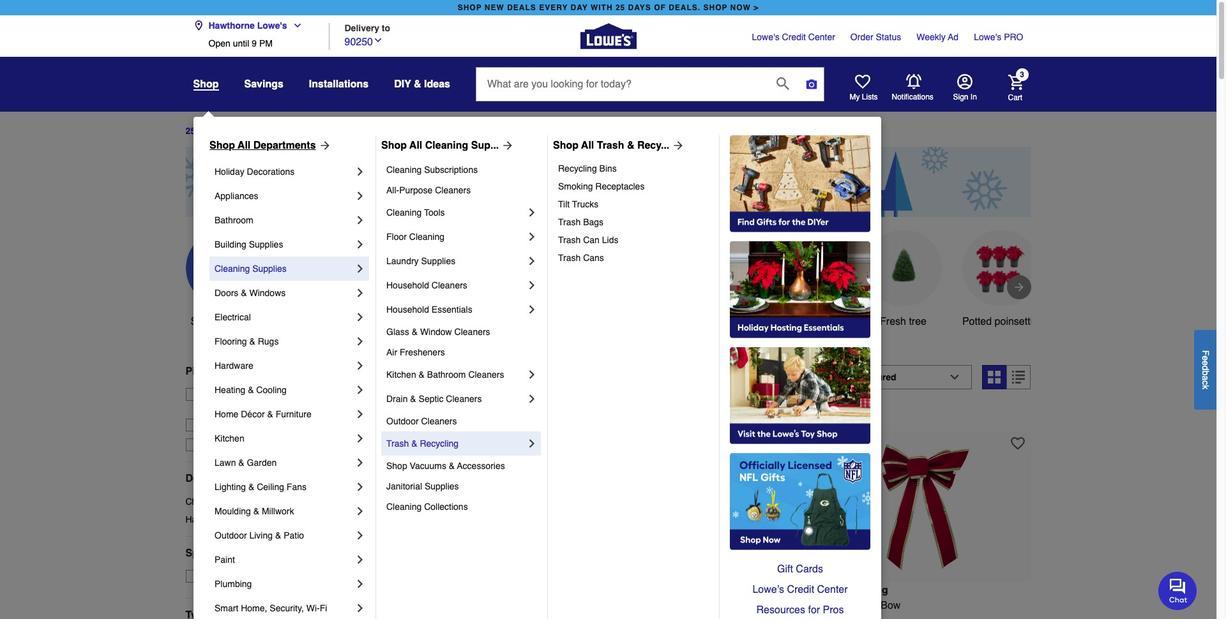 Task type: vqa. For each thing, say whether or not it's contained in the screenshot.
Bow
yes



Task type: locate. For each thing, give the bounding box(es) containing it.
2 20.62- from the left
[[648, 600, 677, 612]]

0 vertical spatial pickup
[[186, 366, 219, 377]]

chevron right image for moulding & millwork
[[354, 505, 367, 518]]

e up b
[[1201, 361, 1211, 366]]

0 vertical spatial plug-
[[556, 600, 580, 612]]

windows
[[249, 288, 286, 298]]

supplies up cleaning supplies in the top left of the page
[[249, 240, 283, 250]]

white
[[794, 316, 820, 328], [463, 600, 489, 612]]

cleaning up subscriptions
[[425, 140, 469, 151]]

1 arrow right image from the left
[[316, 139, 331, 152]]

0 horizontal spatial 100-
[[375, 600, 396, 612]]

arrow right image
[[499, 139, 515, 152], [1013, 281, 1026, 294]]

shop all departments link
[[210, 138, 331, 153]]

shop new deals every day with 25 days of deals. shop now >
[[458, 3, 759, 12]]

1 horizontal spatial plug-
[[597, 616, 621, 620]]

plug-
[[556, 600, 580, 612], [597, 616, 621, 620]]

0 horizontal spatial compare
[[398, 409, 435, 420]]

lowe's home improvement cart image
[[1009, 74, 1024, 90]]

arrow right image inside shop all departments link
[[316, 139, 331, 152]]

shop for shop all departments
[[210, 140, 235, 151]]

heating & cooling link
[[215, 378, 354, 403]]

0 horizontal spatial savings
[[244, 79, 284, 90]]

compare inside 1001813120 element
[[398, 409, 435, 420]]

delivery
[[345, 23, 380, 33], [232, 366, 272, 377], [225, 440, 257, 450]]

2 ft from the left
[[677, 600, 682, 612]]

0 horizontal spatial count
[[396, 600, 423, 612]]

household cleaners
[[387, 280, 468, 291]]

1 vertical spatial kitchen
[[215, 434, 245, 444]]

status
[[876, 32, 902, 42]]

& down trash & recycling 'link'
[[449, 461, 455, 472]]

0 vertical spatial shop
[[193, 79, 219, 90]]

supplies up windows
[[252, 264, 287, 274]]

0 vertical spatial savings
[[244, 79, 284, 90]]

1 vertical spatial recycling
[[420, 439, 459, 449]]

20.62-
[[426, 600, 455, 612], [648, 600, 677, 612]]

25 right with at the top left of page
[[616, 3, 626, 12]]

hawthorne lowe's & nearby stores
[[205, 402, 343, 413]]

0 horizontal spatial lights
[[465, 616, 492, 620]]

fresh
[[880, 316, 907, 328]]

shop inside button
[[191, 316, 215, 328]]

0 horizontal spatial arrow right image
[[316, 139, 331, 152]]

1 vertical spatial household
[[387, 305, 429, 315]]

window
[[420, 327, 452, 337]]

hawthorne inside hawthorne lowe's button
[[209, 20, 255, 31]]

lowe's home improvement logo image
[[580, 8, 637, 64]]

holiday for holiday living 8.5-in w red bow
[[819, 585, 856, 597]]

all up the flooring
[[217, 316, 228, 328]]

0 horizontal spatial living
[[249, 531, 273, 541]]

& for glass & window cleaners
[[412, 327, 418, 337]]

delivery to
[[345, 23, 390, 33]]

1 horizontal spatial 100-
[[597, 600, 617, 612]]

order
[[851, 32, 874, 42]]

products
[[405, 372, 464, 390]]

grid view image
[[989, 371, 1002, 384]]

2 count from the left
[[617, 600, 645, 612]]

1 horizontal spatial bathroom
[[427, 370, 466, 380]]

cleaning supplies
[[215, 264, 287, 274]]

center up 8.5- at the bottom of page
[[818, 585, 848, 596]]

shop all cleaning sup... link
[[381, 138, 515, 153]]

credit up resources for pros link
[[787, 585, 815, 596]]

holiday inside holiday living 8.5-in w red bow
[[819, 585, 856, 597]]

shop left now
[[704, 3, 728, 12]]

& down outdoor cleaners
[[412, 439, 418, 449]]

all
[[238, 140, 251, 151], [410, 140, 423, 151], [582, 140, 594, 151], [217, 316, 228, 328]]

hanukkah decorations
[[186, 515, 276, 525]]

savings down pm
[[244, 79, 284, 90]]

chevron right image for household cleaners
[[526, 279, 539, 292]]

household for household essentials
[[387, 305, 429, 315]]

0 vertical spatial delivery
[[345, 23, 380, 33]]

1 string from the left
[[435, 616, 462, 620]]

collections
[[424, 502, 468, 512]]

cleaning up all-
[[387, 165, 422, 175]]

bathroom up drain & septic cleaners link
[[427, 370, 466, 380]]

1 horizontal spatial 25
[[616, 3, 626, 12]]

lowe's inside hawthorne lowe's button
[[257, 20, 287, 31]]

d
[[1201, 366, 1211, 371]]

shop
[[193, 79, 219, 90], [191, 316, 215, 328], [387, 461, 407, 472]]

1 incandescent from the left
[[492, 600, 553, 612]]

deals.
[[669, 3, 701, 12]]

0 vertical spatial in
[[468, 372, 480, 390]]

2 100- from the left
[[597, 600, 617, 612]]

1 horizontal spatial recycling
[[558, 164, 597, 174]]

1 vertical spatial credit
[[787, 585, 815, 596]]

decorations inside 'link'
[[228, 497, 276, 507]]

trash for trash & recycling
[[387, 439, 409, 449]]

& left ceiling
[[248, 482, 254, 493]]

chevron right image
[[526, 206, 539, 219], [354, 214, 367, 227], [526, 231, 539, 243], [354, 238, 367, 251], [354, 287, 367, 300], [354, 311, 367, 324], [354, 360, 367, 373], [526, 369, 539, 381], [354, 384, 367, 397], [526, 393, 539, 406], [354, 408, 367, 421], [526, 438, 539, 450], [354, 457, 367, 470], [354, 481, 367, 494], [354, 554, 367, 567]]

outdoor down hanukkah decorations
[[215, 531, 247, 541]]

lowe's credit center link
[[730, 580, 871, 601]]

0 horizontal spatial string
[[435, 616, 462, 620]]

f
[[1201, 350, 1211, 356]]

lowe's down >
[[752, 32, 780, 42]]

lowe's
[[257, 20, 287, 31], [752, 32, 780, 42], [974, 32, 1002, 42], [251, 402, 278, 413]]

kitchen down home
[[215, 434, 245, 444]]

moulding & millwork
[[215, 507, 294, 517]]

chevron right image for flooring & rugs
[[354, 335, 367, 348]]

cleaning down all-
[[387, 208, 422, 218]]

order status
[[851, 32, 902, 42]]

Search Query text field
[[477, 68, 767, 101]]

& right doors
[[241, 288, 247, 298]]

1 vertical spatial center
[[818, 585, 848, 596]]

arrow right image up recycling bins link
[[670, 139, 685, 152]]

1 shop from the left
[[458, 3, 482, 12]]

departments up holiday decorations link
[[253, 140, 316, 151]]

2 horizontal spatial shop
[[553, 140, 579, 151]]

recycling up shop vacuums & accessories
[[420, 439, 459, 449]]

c
[[1201, 381, 1211, 385]]

installations button
[[309, 73, 369, 96]]

household down laundry
[[387, 280, 429, 291]]

search image
[[777, 77, 790, 90]]

diy & ideas
[[394, 79, 450, 90]]

1 vertical spatial arrow right image
[[1013, 281, 1026, 294]]

compare
[[398, 409, 435, 420], [842, 409, 879, 420]]

cleaning for subscriptions
[[387, 165, 422, 175]]

led button
[[380, 230, 457, 330]]

shop left electrical
[[191, 316, 215, 328]]

trash for trash cans
[[558, 253, 581, 263]]

0 horizontal spatial departments
[[186, 473, 248, 485]]

center left order
[[809, 32, 836, 42]]

credit up the search image
[[782, 32, 806, 42]]

decorations for hanukkah decorations
[[228, 515, 276, 525]]

0 horizontal spatial arrow right image
[[499, 139, 515, 152]]

1 horizontal spatial living
[[415, 585, 445, 597]]

1 ft from the left
[[455, 600, 460, 612]]

chevron right image for plumbing
[[354, 578, 367, 591]]

smart
[[215, 604, 239, 614]]

arrow right image up cleaning subscriptions link
[[499, 139, 515, 152]]

cleaning up laundry supplies
[[409, 232, 445, 242]]

lowe's left pro at the top
[[974, 32, 1002, 42]]

trash left cans
[[558, 253, 581, 263]]

0 horizontal spatial kitchen
[[215, 434, 245, 444]]

deals right 'of'
[[233, 126, 257, 136]]

& right the glass
[[412, 327, 418, 337]]

bathroom down appliances at the left of the page
[[215, 215, 253, 226]]

heart outline image
[[1012, 437, 1026, 451]]

0 horizontal spatial pickup
[[186, 366, 219, 377]]

0 vertical spatial center
[[809, 32, 836, 42]]

credit for lowe's
[[787, 585, 815, 596]]

0 vertical spatial kitchen
[[387, 370, 416, 380]]

1 horizontal spatial string
[[681, 616, 708, 620]]

2 string from the left
[[681, 616, 708, 620]]

hardware
[[215, 361, 253, 371]]

& inside 'link'
[[239, 458, 245, 468]]

delivery up 90250
[[345, 23, 380, 33]]

in left w
[[836, 600, 844, 612]]

hawthorne down store
[[205, 402, 248, 413]]

outdoor for outdoor cleaners
[[387, 417, 419, 427]]

1 horizontal spatial departments
[[253, 140, 316, 151]]

lids
[[602, 235, 619, 245]]

chevron right image for floor cleaning
[[526, 231, 539, 243]]

holiday for holiday decorations
[[215, 167, 245, 177]]

& for flooring & rugs
[[249, 337, 255, 347]]

departments down lawn
[[186, 473, 248, 485]]

e up the d
[[1201, 356, 1211, 361]]

outdoor cleaners link
[[387, 411, 539, 432]]

1 horizontal spatial shop
[[704, 3, 728, 12]]

0 horizontal spatial in
[[468, 372, 480, 390]]

supplies for building supplies
[[249, 240, 283, 250]]

& down the fresheners
[[419, 370, 425, 380]]

supplies down shop vacuums & accessories
[[425, 482, 459, 492]]

find gifts for the diyer. image
[[730, 135, 871, 233]]

lowe's inside lowe's credit center link
[[752, 32, 780, 42]]

1 horizontal spatial pickup
[[250, 390, 276, 400]]

in down air fresheners link
[[468, 372, 480, 390]]

count inside 'holiday living 100-count 20.62-ft white incandescent plug- in christmas string lights'
[[396, 600, 423, 612]]

1 horizontal spatial kitchen
[[387, 370, 416, 380]]

trash cans
[[558, 253, 604, 263]]

0 vertical spatial bathroom
[[215, 215, 253, 226]]

lowe's inside 'hawthorne lowe's & nearby stores' button
[[251, 402, 278, 413]]

& for lawn & garden
[[239, 458, 245, 468]]

1 count from the left
[[396, 600, 423, 612]]

arrow right image inside shop all trash & recy... link
[[670, 139, 685, 152]]

credit for lowe's
[[782, 32, 806, 42]]

1 household from the top
[[387, 280, 429, 291]]

1 vertical spatial plug-
[[597, 616, 621, 620]]

1 horizontal spatial incandescent
[[732, 600, 792, 612]]

2 incandescent from the left
[[732, 600, 792, 612]]

pro
[[1005, 32, 1024, 42]]

christmas decorations
[[186, 497, 276, 507]]

trash down trash bags at the left top
[[558, 235, 581, 245]]

shop up all-
[[381, 140, 407, 151]]

sale
[[223, 572, 241, 582]]

& for doors & windows
[[241, 288, 247, 298]]

1 horizontal spatial in
[[621, 616, 629, 620]]

chevron right image for outdoor living & patio
[[354, 530, 367, 542]]

doors & windows link
[[215, 281, 354, 305]]

chevron down image
[[287, 20, 303, 31]]

christmas
[[186, 497, 226, 507], [387, 616, 433, 620], [632, 616, 678, 620]]

living for patio
[[249, 531, 273, 541]]

& down today
[[281, 402, 287, 413]]

0 horizontal spatial shop
[[458, 3, 482, 12]]

1 vertical spatial departments
[[186, 473, 248, 485]]

1 vertical spatial white
[[463, 600, 489, 612]]

decorations
[[247, 167, 295, 177], [544, 372, 633, 390], [228, 497, 276, 507], [228, 515, 276, 525]]

hawthorne inside 'hawthorne lowe's & nearby stores' button
[[205, 402, 248, 413]]

all down 25 days of deals
[[238, 140, 251, 151]]

center for lowe's credit center
[[809, 32, 836, 42]]

all for deals
[[217, 316, 228, 328]]

supplies for janitorial supplies
[[425, 482, 459, 492]]

9
[[252, 38, 257, 49]]

1 100- from the left
[[375, 600, 396, 612]]

in inside button
[[971, 93, 977, 102]]

3 shop from the left
[[553, 140, 579, 151]]

cards
[[796, 564, 824, 576]]

0 horizontal spatial 20.62-
[[426, 600, 455, 612]]

1 horizontal spatial ft
[[677, 600, 682, 612]]

cleaners down air fresheners link
[[469, 370, 504, 380]]

pickup up free
[[186, 366, 219, 377]]

2 horizontal spatial in
[[971, 93, 977, 102]]

outdoor down "drain"
[[387, 417, 419, 427]]

1 vertical spatial savings
[[497, 316, 533, 328]]

hanging decoration
[[686, 316, 733, 343]]

tree
[[909, 316, 927, 328]]

supplies up household cleaners
[[421, 256, 456, 266]]

savings up the 198 products in holiday decorations
[[497, 316, 533, 328]]

100-count 20.62-ft multicolor incandescent plug-in christmas string lights link
[[597, 585, 810, 620]]

1 vertical spatial savings button
[[477, 230, 554, 330]]

fresh tree
[[880, 316, 927, 328]]

1 horizontal spatial arrow right image
[[670, 139, 685, 152]]

delivery up the heating & cooling
[[232, 366, 272, 377]]

chevron right image
[[354, 165, 367, 178], [354, 190, 367, 203], [526, 255, 539, 268], [354, 263, 367, 275], [526, 279, 539, 292], [526, 303, 539, 316], [354, 335, 367, 348], [354, 433, 367, 445], [354, 505, 367, 518], [354, 530, 367, 542], [354, 578, 367, 591], [354, 603, 367, 615]]

appliances link
[[215, 184, 354, 208]]

2 vertical spatial shop
[[387, 461, 407, 472]]

lowe's up pm
[[257, 20, 287, 31]]

1 horizontal spatial in
[[836, 600, 844, 612]]

& for pickup & delivery
[[222, 366, 229, 377]]

& left recy...
[[627, 140, 635, 151]]

shop down open at the left of page
[[193, 79, 219, 90]]

christmas inside 'link'
[[186, 497, 226, 507]]

1 horizontal spatial lights
[[711, 616, 738, 620]]

0 vertical spatial 25
[[616, 3, 626, 12]]

trash down 1001813120 element
[[387, 439, 409, 449]]

1 horizontal spatial savings button
[[477, 230, 554, 330]]

0 vertical spatial departments
[[253, 140, 316, 151]]

household up led
[[387, 305, 429, 315]]

1 horizontal spatial count
[[617, 600, 645, 612]]

cooling
[[256, 385, 287, 396]]

center for lowe's credit center
[[818, 585, 848, 596]]

shop down 25 days of deals
[[210, 140, 235, 151]]

at:
[[305, 390, 315, 400]]

living inside 'holiday living 100-count 20.62-ft white incandescent plug- in christmas string lights'
[[415, 585, 445, 597]]

all inside button
[[217, 316, 228, 328]]

cleaning down "building"
[[215, 264, 250, 274]]

2 household from the top
[[387, 305, 429, 315]]

today
[[279, 390, 303, 400]]

hawthorne up open until 9 pm
[[209, 20, 255, 31]]

electrical link
[[215, 305, 354, 330]]

0 horizontal spatial in
[[375, 616, 384, 620]]

sign in button
[[954, 74, 977, 102]]

holiday living 8.5-in w red bow
[[819, 585, 901, 612]]

incandescent inside 'holiday living 100-count 20.62-ft white incandescent plug- in christmas string lights'
[[492, 600, 553, 612]]

cleaning
[[425, 140, 469, 151], [387, 165, 422, 175], [387, 208, 422, 218], [409, 232, 445, 242], [215, 264, 250, 274], [387, 502, 422, 512]]

arrow right image up poinsettia
[[1013, 281, 1026, 294]]

smart home, security, wi-fi
[[215, 604, 327, 614]]

all up cleaning subscriptions
[[410, 140, 423, 151]]

trash inside 'link'
[[387, 439, 409, 449]]

décor
[[241, 410, 265, 420]]

0 horizontal spatial ft
[[455, 600, 460, 612]]

pickup up hawthorne lowe's & nearby stores
[[250, 390, 276, 400]]

lowe's inside lowe's pro link
[[974, 32, 1002, 42]]

all up recycling bins
[[582, 140, 594, 151]]

0 vertical spatial deals
[[233, 126, 257, 136]]

None search field
[[476, 67, 825, 113]]

every
[[539, 3, 568, 12]]

weekly ad link
[[917, 31, 959, 43]]

& for drain & septic cleaners
[[410, 394, 416, 404]]

cleaning for collections
[[387, 502, 422, 512]]

chevron right image for laundry supplies
[[526, 255, 539, 268]]

chevron right image for cleaning supplies
[[354, 263, 367, 275]]

living inside holiday living 8.5-in w red bow
[[859, 585, 889, 597]]

bags
[[583, 217, 604, 227]]

kitchen down the 'air'
[[387, 370, 416, 380]]

& right the diy
[[414, 79, 421, 90]]

outdoor living & patio
[[215, 531, 304, 541]]

deals up flooring & rugs
[[231, 316, 257, 328]]

cans
[[583, 253, 604, 263]]

household cleaners link
[[387, 273, 526, 298]]

notifications
[[892, 93, 934, 102]]

shop for shop all deals
[[191, 316, 215, 328]]

& right store
[[248, 385, 254, 396]]

trash down tilt
[[558, 217, 581, 227]]

trash up bins
[[597, 140, 625, 151]]

1 horizontal spatial shop
[[381, 140, 407, 151]]

& left millwork
[[253, 507, 259, 517]]

1 20.62- from the left
[[426, 600, 455, 612]]

chevron right image for bathroom
[[354, 214, 367, 227]]

0 vertical spatial arrow right image
[[499, 139, 515, 152]]

cleaning collections
[[387, 502, 468, 512]]

1 horizontal spatial outdoor
[[387, 417, 419, 427]]

lights
[[465, 616, 492, 620], [711, 616, 738, 620]]

string inside 100-count 20.62-ft multicolor incandescent plug-in christmas string lights
[[681, 616, 708, 620]]

compare inside 5013254527 element
[[842, 409, 879, 420]]

cleaning subscriptions
[[387, 165, 478, 175]]

0 vertical spatial savings button
[[244, 73, 284, 96]]

1 vertical spatial hawthorne
[[205, 402, 248, 413]]

shop all trash & recy...
[[553, 140, 670, 151]]

1 vertical spatial deals
[[231, 316, 257, 328]]

0 horizontal spatial recycling
[[420, 439, 459, 449]]

all for departments
[[238, 140, 251, 151]]

25 left days
[[186, 126, 196, 136]]

0 horizontal spatial outdoor
[[215, 531, 247, 541]]

arrow right image for shop all departments
[[316, 139, 331, 152]]

2 vertical spatial delivery
[[225, 440, 257, 450]]

holiday for holiday living 100-count 20.62-ft white incandescent plug- in christmas string lights
[[375, 585, 412, 597]]

& right lawn
[[239, 458, 245, 468]]

chevron right image for holiday decorations
[[354, 165, 367, 178]]

& right "drain"
[[410, 394, 416, 404]]

1 vertical spatial outdoor
[[215, 531, 247, 541]]

& for kitchen & bathroom cleaners
[[419, 370, 425, 380]]

2 shop from the left
[[381, 140, 407, 151]]

0 horizontal spatial plug-
[[556, 600, 580, 612]]

hanging decoration button
[[671, 230, 748, 345]]

for
[[809, 605, 820, 617]]

lowe's home improvement lists image
[[855, 74, 871, 89]]

cleaning down janitorial
[[387, 502, 422, 512]]

arrow right image
[[316, 139, 331, 152], [670, 139, 685, 152]]

arrow right image up holiday decorations link
[[316, 139, 331, 152]]

heating & cooling
[[215, 385, 287, 396]]

holiday inside 'holiday living 100-count 20.62-ft white incandescent plug- in christmas string lights'
[[375, 585, 412, 597]]

open until 9 pm
[[209, 38, 273, 49]]

1 horizontal spatial 20.62-
[[648, 600, 677, 612]]

0 vertical spatial outdoor
[[387, 417, 419, 427]]

2 compare from the left
[[842, 409, 879, 420]]

cleaners up essentials
[[432, 280, 468, 291]]

1 horizontal spatial compare
[[842, 409, 879, 420]]

0 horizontal spatial bathroom
[[215, 215, 253, 226]]

christmas inside 100-count 20.62-ft multicolor incandescent plug-in christmas string lights
[[632, 616, 678, 620]]

0 horizontal spatial shop
[[210, 140, 235, 151]]

chevron right image for hardware
[[354, 360, 367, 373]]

1 horizontal spatial white
[[794, 316, 820, 328]]

compare for 5013254527 element
[[842, 409, 879, 420]]

with
[[591, 3, 613, 12]]

building supplies
[[215, 240, 283, 250]]

1 vertical spatial in
[[836, 600, 844, 612]]

living for count
[[415, 585, 445, 597]]

string inside 'holiday living 100-count 20.62-ft white incandescent plug- in christmas string lights'
[[435, 616, 462, 620]]

& for heating & cooling
[[248, 385, 254, 396]]

shop all deals
[[191, 316, 257, 328]]

tilt trucks link
[[558, 196, 711, 213]]

moulding
[[215, 507, 251, 517]]

2 arrow right image from the left
[[670, 139, 685, 152]]

shop new deals every day with 25 days of deals. shop now > link
[[455, 0, 762, 15]]

household
[[387, 280, 429, 291], [387, 305, 429, 315]]

shop for shop vacuums & accessories
[[387, 461, 407, 472]]

delivery up lawn & garden
[[225, 440, 257, 450]]

fast
[[205, 440, 222, 450]]

1 vertical spatial 25
[[186, 126, 196, 136]]

1 vertical spatial shop
[[191, 316, 215, 328]]

cart
[[1009, 93, 1023, 102]]

0 vertical spatial white
[[794, 316, 820, 328]]

officially licensed n f l gifts. shop now. image
[[730, 454, 871, 551]]

0 vertical spatial credit
[[782, 32, 806, 42]]

patio
[[284, 531, 304, 541]]

& left rugs
[[249, 337, 255, 347]]

0 horizontal spatial white
[[463, 600, 489, 612]]

shop vacuums & accessories link
[[387, 456, 539, 477]]

recycling up smoking
[[558, 164, 597, 174]]

1 compare from the left
[[398, 409, 435, 420]]

& for trash & recycling
[[412, 439, 418, 449]]

0 vertical spatial household
[[387, 280, 429, 291]]

plug- inside 'holiday living 100-count 20.62-ft white incandescent plug- in christmas string lights'
[[556, 600, 580, 612]]

cleaning tools link
[[387, 201, 526, 225]]

& up 'heating'
[[222, 366, 229, 377]]

20.62- inside 100-count 20.62-ft multicolor incandescent plug-in christmas string lights
[[648, 600, 677, 612]]

shop up janitorial
[[387, 461, 407, 472]]

0 vertical spatial hawthorne
[[209, 20, 255, 31]]

1 horizontal spatial christmas
[[387, 616, 433, 620]]

shop for shop all trash & recy...
[[553, 140, 579, 151]]

chevron right image for kitchen & bathroom cleaners
[[526, 369, 539, 381]]

1 shop from the left
[[210, 140, 235, 151]]

shop up recycling bins
[[553, 140, 579, 151]]

1 lights from the left
[[465, 616, 492, 620]]

2 horizontal spatial christmas
[[632, 616, 678, 620]]

0 horizontal spatial christmas
[[186, 497, 226, 507]]

2 lights from the left
[[711, 616, 738, 620]]

0 horizontal spatial incandescent
[[492, 600, 553, 612]]

shop left new
[[458, 3, 482, 12]]

1 vertical spatial pickup
[[250, 390, 276, 400]]

lowe's down 'free store pickup today at:'
[[251, 402, 278, 413]]

visit the lowe's toy shop. image
[[730, 348, 871, 445]]

potted poinsettia button
[[963, 230, 1039, 330]]

2 horizontal spatial living
[[859, 585, 889, 597]]

doors
[[215, 288, 239, 298]]



Task type: describe. For each thing, give the bounding box(es) containing it.
2 shop from the left
[[704, 3, 728, 12]]

fi
[[320, 604, 327, 614]]

weekly
[[917, 32, 946, 42]]

chevron right image for electrical
[[354, 311, 367, 324]]

all for trash
[[582, 140, 594, 151]]

hanukkah
[[186, 515, 226, 525]]

cleaners up outdoor cleaners link on the bottom left of page
[[446, 394, 482, 404]]

household for household cleaners
[[387, 280, 429, 291]]

flooring & rugs link
[[215, 330, 354, 354]]

chevron right image for smart home, security, wi-fi
[[354, 603, 367, 615]]

camera image
[[806, 78, 818, 91]]

5013254527 element
[[819, 408, 879, 421]]

1 horizontal spatial arrow right image
[[1013, 281, 1026, 294]]

bathroom link
[[215, 208, 354, 233]]

a
[[1201, 376, 1211, 381]]

chevron down image
[[373, 35, 383, 45]]

ft inside 'holiday living 100-count 20.62-ft white incandescent plug- in christmas string lights'
[[455, 600, 460, 612]]

1 vertical spatial bathroom
[[427, 370, 466, 380]]

special offers button
[[186, 537, 355, 570]]

shop for shop
[[193, 79, 219, 90]]

supplies for cleaning supplies
[[252, 264, 287, 274]]

25 days of deals. shop new deals every day. while supplies last. image
[[186, 147, 1032, 217]]

heart outline image
[[790, 437, 804, 451]]

christmas inside 'holiday living 100-count 20.62-ft white incandescent plug- in christmas string lights'
[[387, 616, 433, 620]]

chevron right image for building supplies
[[354, 238, 367, 251]]

shop all deals button
[[186, 230, 262, 330]]

fans
[[287, 482, 307, 493]]

potted poinsettia
[[963, 316, 1039, 328]]

chevron right image for household essentials
[[526, 303, 539, 316]]

lowe's home improvement account image
[[957, 74, 973, 89]]

kitchen for kitchen
[[215, 434, 245, 444]]

deals inside shop all deals button
[[231, 316, 257, 328]]

smoking receptacles
[[558, 181, 645, 192]]

trash for trash bags
[[558, 217, 581, 227]]

f e e d b a c k
[[1201, 350, 1211, 390]]

1001813120 element
[[375, 408, 435, 421]]

tools
[[424, 208, 445, 218]]

holiday decorations
[[215, 167, 295, 177]]

now
[[731, 3, 751, 12]]

holiday hosting essentials. image
[[730, 242, 871, 339]]

living for in
[[859, 585, 889, 597]]

bow
[[881, 600, 901, 612]]

in inside holiday living 8.5-in w red bow
[[836, 600, 844, 612]]

k
[[1201, 385, 1211, 390]]

hawthorne for hawthorne lowe's
[[209, 20, 255, 31]]

location image
[[193, 20, 204, 31]]

1 horizontal spatial savings
[[497, 316, 533, 328]]

multicolor
[[685, 600, 729, 612]]

open
[[209, 38, 230, 49]]

smoking
[[558, 181, 593, 192]]

supplies for laundry supplies
[[421, 256, 456, 266]]

& for diy & ideas
[[414, 79, 421, 90]]

cleaning for tools
[[387, 208, 422, 218]]

& left patio
[[275, 531, 281, 541]]

building supplies link
[[215, 233, 354, 257]]

& for moulding & millwork
[[253, 507, 259, 517]]

trash & recycling link
[[387, 432, 526, 456]]

chevron right image for home décor & furniture
[[354, 408, 367, 421]]

home,
[[241, 604, 267, 614]]

christmas decorations link
[[186, 496, 355, 508]]

chevron right image for lighting & ceiling fans
[[354, 481, 367, 494]]

1 vertical spatial delivery
[[232, 366, 272, 377]]

janitorial supplies link
[[387, 477, 539, 497]]

lowe's credit center
[[753, 585, 848, 596]]

incandescent inside 100-count 20.62-ft multicolor incandescent plug-in christmas string lights
[[732, 600, 792, 612]]

gift cards link
[[730, 560, 871, 580]]

decorations for christmas decorations
[[228, 497, 276, 507]]

count inside 100-count 20.62-ft multicolor incandescent plug-in christmas string lights
[[617, 600, 645, 612]]

hawthorne lowe's & nearby stores button
[[205, 401, 343, 414]]

chevron right image for drain & septic cleaners
[[526, 393, 539, 406]]

all for cleaning
[[410, 140, 423, 151]]

day
[[571, 3, 588, 12]]

of
[[222, 126, 230, 136]]

septic
[[419, 394, 444, 404]]

lowe's
[[753, 585, 785, 596]]

all-
[[387, 185, 399, 196]]

trash for trash can lids
[[558, 235, 581, 245]]

trash & recycling
[[387, 439, 459, 449]]

in inside 'holiday living 100-count 20.62-ft white incandescent plug- in christmas string lights'
[[375, 616, 384, 620]]

chevron right image for cleaning tools
[[526, 206, 539, 219]]

chevron right image for lawn & garden
[[354, 457, 367, 470]]

chevron right image for paint
[[354, 554, 367, 567]]

drain & septic cleaners link
[[387, 387, 526, 411]]

recycling bins
[[558, 164, 617, 174]]

shop all cleaning sup...
[[381, 140, 499, 151]]

arrow right image inside shop all cleaning sup... link
[[499, 139, 515, 152]]

air
[[387, 348, 398, 358]]

lawn & garden link
[[215, 451, 354, 475]]

in inside 100-count 20.62-ft multicolor incandescent plug-in christmas string lights
[[621, 616, 629, 620]]

shop button
[[193, 78, 219, 91]]

household essentials link
[[387, 298, 526, 322]]

lighting & ceiling fans link
[[215, 475, 354, 500]]

ideas
[[424, 79, 450, 90]]

lights inside 'holiday living 100-count 20.62-ft white incandescent plug- in christmas string lights'
[[465, 616, 492, 620]]

outdoor for outdoor living & patio
[[215, 531, 247, 541]]

chat invite button image
[[1159, 572, 1198, 611]]

lights inside 100-count 20.62-ft multicolor incandescent plug-in christmas string lights
[[711, 616, 738, 620]]

25 days of deals
[[186, 126, 257, 136]]

chevron right image for doors & windows
[[354, 287, 367, 300]]

heating
[[215, 385, 246, 396]]

chevron right image for trash & recycling
[[526, 438, 539, 450]]

glass
[[387, 327, 409, 337]]

0 horizontal spatial 25
[[186, 126, 196, 136]]

lowe's credit center
[[752, 32, 836, 42]]

cleaners down subscriptions
[[435, 185, 471, 196]]

hawthorne for hawthorne lowe's & nearby stores
[[205, 402, 248, 413]]

cleaners up air fresheners link
[[455, 327, 490, 337]]

home décor & furniture
[[215, 410, 312, 420]]

special
[[186, 548, 221, 560]]

8.5-
[[819, 600, 836, 612]]

cleaning for supplies
[[215, 264, 250, 274]]

cleaners down the drain & septic cleaners
[[421, 417, 457, 427]]

electrical
[[215, 312, 251, 323]]

departments element
[[186, 473, 355, 485]]

1 e from the top
[[1201, 356, 1211, 361]]

2 e from the top
[[1201, 361, 1211, 366]]

90250 button
[[345, 33, 383, 50]]

kitchen for kitchen & bathroom cleaners
[[387, 370, 416, 380]]

& right the décor
[[267, 410, 273, 420]]

smart home, security, wi-fi link
[[215, 597, 354, 620]]

plug- inside 100-count 20.62-ft multicolor incandescent plug-in christmas string lights
[[597, 616, 621, 620]]

pm
[[259, 38, 273, 49]]

recycling bins link
[[558, 160, 711, 178]]

0 horizontal spatial savings button
[[244, 73, 284, 96]]

list view image
[[1013, 371, 1026, 384]]

arrow right image for shop all trash & recy...
[[670, 139, 685, 152]]

recycling inside 'link'
[[420, 439, 459, 449]]

f e e d b a c k button
[[1195, 330, 1217, 410]]

decorations for holiday decorations
[[247, 167, 295, 177]]

chevron right image for appliances
[[354, 190, 367, 203]]

lighting & ceiling fans
[[215, 482, 307, 493]]

& for lighting & ceiling fans
[[248, 482, 254, 493]]

w
[[847, 600, 857, 612]]

fast delivery
[[205, 440, 257, 450]]

fresh tree button
[[865, 230, 942, 330]]

security,
[[270, 604, 304, 614]]

chevron right image for kitchen
[[354, 433, 367, 445]]

millwork
[[262, 507, 294, 517]]

lowe's home improvement notification center image
[[906, 74, 922, 89]]

0 vertical spatial recycling
[[558, 164, 597, 174]]

subscriptions
[[424, 165, 478, 175]]

chevron right image for heating & cooling
[[354, 384, 367, 397]]

resources
[[757, 605, 806, 617]]

compare for 1001813120 element
[[398, 409, 435, 420]]

janitorial
[[387, 482, 422, 492]]

trash bags
[[558, 217, 604, 227]]

white inside 'holiday living 100-count 20.62-ft white incandescent plug- in christmas string lights'
[[463, 600, 489, 612]]

trucks
[[572, 199, 599, 210]]

bins
[[600, 164, 617, 174]]

floor cleaning
[[387, 232, 445, 242]]

100- inside 100-count 20.62-ft multicolor incandescent plug-in christmas string lights
[[597, 600, 617, 612]]

flooring & rugs
[[215, 337, 279, 347]]

tilt
[[558, 199, 570, 210]]

my lists link
[[850, 74, 878, 102]]

20.62- inside 'holiday living 100-count 20.62-ft white incandescent plug- in christmas string lights'
[[426, 600, 455, 612]]

hardware link
[[215, 354, 354, 378]]

lists
[[862, 93, 878, 102]]

stores
[[319, 402, 343, 413]]

glass & window cleaners link
[[387, 322, 539, 342]]

shop for shop all cleaning sup...
[[381, 140, 407, 151]]

my
[[850, 93, 860, 102]]

cleaning collections link
[[387, 497, 539, 518]]

cleaning subscriptions link
[[387, 160, 539, 180]]

white button
[[768, 230, 845, 330]]

ft inside 100-count 20.62-ft multicolor incandescent plug-in christmas string lights
[[677, 600, 682, 612]]

25 days of deals link
[[186, 126, 257, 136]]

red
[[860, 600, 878, 612]]

white inside button
[[794, 316, 820, 328]]

100- inside 'holiday living 100-count 20.62-ft white incandescent plug- in christmas string lights'
[[375, 600, 396, 612]]



